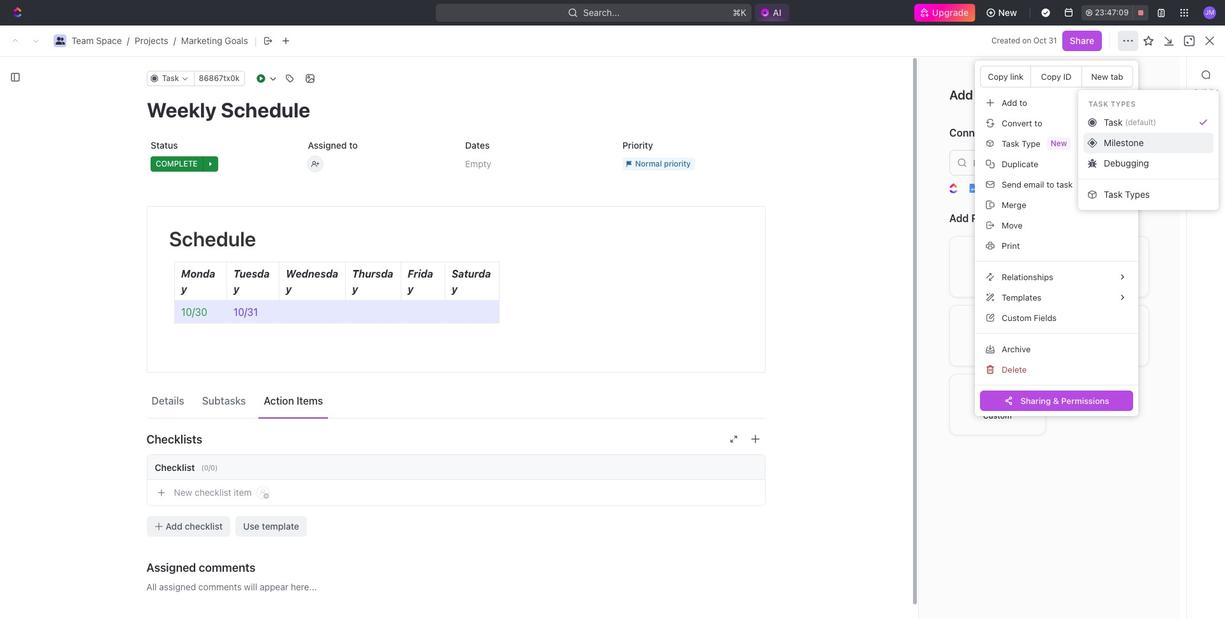 Task type: vqa. For each thing, say whether or not it's contained in the screenshot.
'6' to the top
yes



Task type: describe. For each thing, give the bounding box(es) containing it.
17 for agency management
[[908, 500, 917, 511]]

1,
[[951, 168, 958, 179]]

17 inside "row"
[[908, 546, 917, 557]]

share
[[1070, 35, 1095, 46]]

a
[[993, 127, 999, 139]]

ago for 52 mins ago
[[1026, 385, 1042, 396]]

status
[[150, 140, 178, 151]]

projects inside team space / projects / marketing goals |
[[135, 35, 168, 46]]

created for created on oct 31
[[992, 36, 1021, 45]]

⌘k
[[733, 7, 747, 18]]

relationship
[[972, 213, 1031, 224]]

january for january 7, 2021
[[916, 147, 949, 158]]

template
[[262, 521, 299, 532]]

51 mins ago for dec 12
[[991, 408, 1041, 419]]

dec for row containing invoices
[[889, 477, 906, 488]]

team space link
[[71, 35, 122, 46]]

Edit task name text field
[[147, 98, 766, 122]]

y for saturda y
[[452, 283, 457, 295]]

2 horizontal spatial scope
[[626, 408, 652, 419]]

all for all assigned comments will appear here...
[[147, 582, 157, 592]]

dates
[[465, 140, 490, 151]]

0 horizontal spatial of
[[265, 270, 274, 281]]

types inside button
[[1126, 189, 1150, 200]]

row containing welcome!
[[206, 494, 1210, 517]]

agency
[[626, 500, 657, 511]]

1 column header from the left
[[206, 244, 220, 265]]

nov for row containing welcome!
[[889, 500, 906, 511]]

checklist (0/0)
[[155, 462, 218, 473]]

custom fields button
[[981, 308, 1134, 328]]

untitled
[[916, 127, 949, 138]]

Search by name... text field
[[1007, 219, 1168, 238]]

add to this task
[[950, 87, 1041, 102]]

1 horizontal spatial project notes
[[578, 127, 634, 138]]

- for agency management
[[741, 500, 745, 511]]

task up milestone
[[1104, 117, 1123, 128]]

frida
[[408, 268, 433, 280]]

doc up duplicate
[[999, 147, 1016, 158]]

goals
[[225, 35, 248, 46]]

tuesda y
[[233, 268, 269, 295]]

mins for 5
[[1003, 431, 1023, 442]]

dec 12
[[889, 408, 917, 419]]

task sidebar content section
[[919, 57, 1187, 619]]

1 52 mins ago from the left
[[889, 385, 940, 396]]

appear
[[260, 582, 289, 592]]

0 vertical spatial 12
[[908, 408, 917, 419]]

0 vertical spatial types
[[1111, 100, 1136, 108]]

team space / projects / marketing goals |
[[71, 34, 257, 47]]

ago for dec 12
[[1025, 408, 1041, 419]]

link
[[1011, 71, 1024, 81]]

17 for ✨ template guide
[[908, 454, 917, 465]]

search
[[1101, 54, 1131, 65]]

docs right search
[[1133, 54, 1155, 65]]

business time image
[[615, 503, 623, 509]]

january for january 1, 2021
[[916, 168, 949, 179]]

nov down date viewed
[[991, 270, 1008, 281]]

y for monda y
[[181, 283, 187, 295]]

to for add
[[976, 87, 988, 102]]

checklists button
[[147, 424, 766, 455]]

row containing dec 5
[[206, 333, 1210, 356]]

merge
[[1002, 199, 1027, 210]]

email
[[1024, 179, 1045, 189]]

new for checklist
[[174, 487, 192, 498]]

projects link
[[135, 35, 168, 46]]

7,
[[951, 147, 958, 158]]

doc inside button
[[1196, 54, 1213, 65]]

1 template from the left
[[236, 454, 275, 465]]

this
[[991, 87, 1013, 102]]

6 for doc
[[268, 293, 274, 304]]

51 for dec 12
[[991, 408, 1001, 419]]

1 vertical spatial comments
[[198, 582, 242, 592]]

connect a url
[[950, 127, 1021, 139]]

checklists
[[147, 432, 202, 446]]

1 vertical spatial projects
[[626, 362, 660, 373]]

1 horizontal spatial project
[[578, 127, 607, 138]]

and more
[[1116, 183, 1150, 193]]

comments inside dropdown button
[[199, 561, 256, 574]]

& for billing
[[653, 477, 660, 488]]

new up duplicate button
[[1051, 139, 1068, 148]]

copy id button
[[1032, 66, 1082, 87]]

assigned comments button
[[147, 552, 766, 583]]

debugging
[[1104, 158, 1150, 168]]

copy for copy link
[[988, 71, 1008, 81]]

tab list containing all
[[222, 218, 527, 244]]

2 column header from the left
[[606, 244, 733, 265]]

copy id
[[1042, 71, 1072, 81]]

use template button
[[236, 516, 307, 537]]

1 nov 21 from the left
[[889, 270, 917, 281]]

1
[[263, 408, 267, 419]]

1 minutes from the top
[[273, 316, 307, 327]]

• for january 1, 2021
[[983, 168, 987, 178]]

updated
[[908, 249, 938, 259]]

- for scope of work
[[741, 408, 745, 419]]

management for resource management
[[278, 385, 333, 396]]

task sidebar navigation tab list
[[1192, 64, 1221, 139]]

3 - from the top
[[741, 431, 745, 442]]

priority
[[622, 140, 653, 151]]

management for agency management
[[659, 500, 713, 511]]

✨
[[626, 454, 638, 465]]

new button
[[981, 3, 1025, 23]]

|
[[255, 34, 257, 47]]

monda y
[[181, 268, 215, 295]]

template guide
[[236, 454, 302, 465]]

name
[[223, 249, 244, 259]]

meeting minutes inside button
[[236, 523, 307, 534]]

task (default)
[[1104, 117, 1157, 128]]

sharing
[[1021, 395, 1051, 406]]

minutes inside button
[[273, 523, 307, 534]]

agency management
[[626, 500, 713, 511]]

y for tuesda y
[[233, 283, 239, 295]]

notes inside row
[[269, 362, 294, 373]]

thursda y
[[352, 268, 393, 295]]

y for frida y
[[408, 283, 413, 295]]

38 mins ago
[[889, 523, 940, 534]]

sharing & permissions button
[[981, 391, 1134, 411]]

debugging button
[[1084, 153, 1214, 174]]

subtasks button
[[197, 389, 251, 412]]

row containing project notes
[[206, 355, 1210, 381]]

fields
[[1034, 312, 1057, 323]]

nov for nov 17 "row"
[[889, 546, 906, 557]]

0 vertical spatial task types
[[1089, 100, 1136, 108]]

items
[[297, 395, 323, 406]]

nov for row containing project notes
[[889, 362, 906, 373]]

meeting inside meeting minutes button
[[236, 523, 271, 534]]

0 horizontal spatial work
[[276, 270, 298, 281]]

wednesda y
[[286, 268, 338, 295]]

client
[[236, 408, 261, 419]]

1 / from the left
[[127, 35, 130, 46]]

use template
[[243, 521, 299, 532]]

✨ template guide
[[626, 454, 705, 465]]

mins for 12
[[1003, 408, 1023, 419]]

details
[[152, 395, 184, 406]]

nov 17 for agency management
[[889, 500, 917, 511]]

add checklist
[[166, 521, 223, 532]]

duplicate button
[[981, 154, 1134, 174]]

row containing scope of work
[[206, 263, 1210, 289]]

2021 for january 1, 2021
[[960, 168, 980, 179]]

- for projects
[[741, 362, 745, 373]]

my docs
[[247, 225, 283, 236]]

row containing client 1 scope of work docs
[[206, 401, 1210, 427]]

project notes link
[[555, 123, 866, 143]]

checklist for add
[[185, 521, 223, 532]]

bug image
[[1088, 159, 1097, 168]]

docs inside tab list
[[262, 225, 283, 236]]

0 horizontal spatial scope
[[236, 270, 263, 281]]

docs inside row
[[334, 408, 355, 419]]

2 52 mins ago from the left
[[991, 385, 1042, 396]]

custom
[[1002, 312, 1032, 323]]

new for doc
[[1175, 54, 1194, 65]]

task types inside button
[[1104, 189, 1150, 200]]

new for tab
[[1092, 71, 1109, 81]]

1 meeting from the top
[[236, 316, 271, 327]]

duplicate
[[1002, 159, 1039, 169]]

row containing resource management
[[206, 379, 1210, 402]]

permissions
[[1062, 395, 1110, 406]]

print button
[[981, 236, 1134, 256]]

upgrade link
[[915, 4, 976, 22]]

action
[[264, 395, 294, 406]]

assigned comments
[[147, 561, 256, 574]]

yesterday for nov 17
[[991, 362, 1032, 373]]

subtasks
[[202, 395, 246, 406]]

2 horizontal spatial of
[[655, 408, 663, 419]]

6 for invoices
[[286, 477, 292, 488]]

1 horizontal spatial scope
[[270, 408, 296, 419]]

row containing template guide
[[206, 447, 1210, 473]]

23:47:09 button
[[1082, 5, 1149, 20]]

all assigned comments will appear here...
[[147, 582, 317, 592]]

id
[[1064, 71, 1072, 81]]



Task type: locate. For each thing, give the bounding box(es) containing it.
template up invoices
[[236, 454, 275, 465]]

1 vertical spatial scope of work
[[626, 408, 687, 419]]

ago
[[924, 385, 940, 396], [1026, 385, 1042, 396], [1025, 408, 1041, 419], [1025, 431, 1041, 442], [925, 523, 940, 534]]

minutes right 'use'
[[273, 523, 307, 534]]

all
[[225, 225, 235, 236], [147, 582, 157, 592]]

1 vertical spatial checklist
[[185, 521, 223, 532]]

billing & invoicing
[[626, 477, 699, 488]]

details button
[[147, 389, 189, 412]]

created for created by me
[[898, 107, 937, 118]]

nov 21 down date updated button
[[889, 270, 917, 281]]

doc up 10/31
[[236, 293, 253, 304]]

•
[[983, 148, 987, 158], [983, 168, 987, 178]]

y down saturda
[[452, 283, 457, 295]]

work
[[276, 270, 298, 281], [310, 408, 331, 419], [665, 408, 687, 419]]

1 horizontal spatial 6
[[286, 477, 292, 488]]

upgrade
[[933, 7, 969, 18]]

1 horizontal spatial task
[[1057, 179, 1073, 189]]

6 for scope of work
[[313, 270, 319, 281]]

in left duplicate
[[989, 168, 997, 179]]

7 row from the top
[[206, 379, 1210, 402]]

1 vertical spatial 6
[[268, 293, 274, 304]]

add
[[950, 87, 974, 102], [950, 213, 969, 224], [166, 521, 183, 532]]

17 up dec 12
[[908, 362, 917, 373]]

dec 5
[[889, 293, 913, 304], [991, 293, 1016, 304], [889, 316, 913, 327], [991, 316, 1016, 327], [889, 339, 913, 350], [889, 431, 913, 442], [889, 477, 913, 488]]

2 21 from the left
[[1010, 270, 1019, 281]]

1 horizontal spatial &
[[1054, 395, 1060, 406]]

1 vertical spatial yesterday
[[991, 362, 1032, 373]]

2 horizontal spatial to
[[1047, 179, 1055, 189]]

billing
[[626, 477, 651, 488]]

2 horizontal spatial work
[[665, 408, 687, 419]]

scope down the action
[[270, 408, 296, 419]]

1 vertical spatial meeting minutes
[[236, 523, 307, 534]]

1 nov 17 from the top
[[889, 362, 917, 373]]

checklist inside button
[[185, 521, 223, 532]]

1 horizontal spatial assigned
[[308, 140, 347, 151]]

0 vertical spatial comments
[[199, 561, 256, 574]]

date viewed
[[991, 249, 1036, 259]]

& for sharing
[[1054, 395, 1060, 406]]

team
[[71, 35, 94, 46]]

51
[[991, 408, 1001, 419], [991, 431, 1001, 442]]

11 row from the top
[[206, 470, 1210, 496]]

2 vertical spatial to
[[1047, 179, 1055, 189]]

1 y from the left
[[181, 283, 187, 295]]

1 date from the left
[[889, 249, 906, 259]]

january left 1,
[[916, 168, 949, 179]]

1 january from the top
[[916, 147, 949, 158]]

types up task (default) on the right of page
[[1111, 100, 1136, 108]]

0 horizontal spatial created
[[898, 107, 937, 118]]

task types down debugging
[[1104, 189, 1150, 200]]

21 down date updated button
[[908, 270, 917, 281]]

0 vertical spatial •
[[983, 148, 987, 158]]

0 vertical spatial scope of work
[[236, 270, 298, 281]]

new doc
[[1175, 54, 1213, 65]]

& right 'billing'
[[653, 477, 660, 488]]

management up client 1 scope of work docs
[[278, 385, 333, 396]]

share button
[[1063, 31, 1102, 51]]

• inside january 7, 2021 • in doc
[[983, 148, 987, 158]]

task inside button
[[1057, 179, 1073, 189]]

nov
[[889, 270, 906, 281], [991, 270, 1008, 281], [889, 362, 906, 373], [889, 454, 906, 465], [889, 500, 906, 511], [889, 546, 906, 557]]

52 left sharing
[[991, 385, 1002, 396]]

1 17 from the top
[[908, 362, 917, 373]]

1 horizontal spatial scope of work
[[626, 408, 687, 419]]

52 mins ago up dec 12
[[889, 385, 940, 396]]

17 down 38 mins ago on the right bottom
[[908, 546, 917, 557]]

nov down dec 12
[[889, 454, 906, 465]]

nov for row containing scope of work
[[889, 270, 906, 281]]

resource management
[[236, 385, 333, 396]]

0 horizontal spatial guide
[[277, 454, 302, 465]]

1 horizontal spatial column header
[[606, 244, 733, 265]]

january 1, 2021 • in doc
[[916, 168, 1016, 179]]

• down connect a url
[[983, 148, 987, 158]]

0 vertical spatial assigned
[[308, 140, 347, 151]]

0 vertical spatial add
[[950, 87, 974, 102]]

nov up 38
[[889, 500, 906, 511]]

0 horizontal spatial to
[[349, 140, 358, 151]]

checklist
[[195, 487, 231, 498], [185, 521, 223, 532]]

5 y from the left
[[408, 283, 413, 295]]

dec for row containing dec 5
[[889, 339, 906, 350]]

january
[[916, 147, 949, 158], [916, 168, 949, 179]]

1 vertical spatial assigned
[[147, 561, 196, 574]]

copy link button
[[981, 66, 1032, 87]]

2 51 from the top
[[991, 431, 1001, 442]]

nov down 38
[[889, 546, 906, 557]]

2 vertical spatial add
[[166, 521, 183, 532]]

2 yesterday from the top
[[991, 362, 1032, 373]]

0 vertical spatial &
[[1054, 395, 1060, 406]]

0 horizontal spatial 12
[[318, 454, 327, 465]]

scope of work down name
[[236, 270, 298, 281]]

nov 17 for projects
[[889, 362, 917, 373]]

task for add to this task
[[1016, 87, 1041, 102]]

nov inside "row"
[[889, 546, 906, 557]]

task down link
[[1016, 87, 1041, 102]]

0 horizontal spatial assigned
[[147, 561, 196, 574]]

0 vertical spatial in
[[990, 147, 997, 158]]

url
[[1001, 127, 1021, 139]]

1 vertical spatial •
[[983, 168, 987, 178]]

2 template from the left
[[640, 454, 678, 465]]

delete
[[1002, 364, 1027, 374]]

welcome!
[[236, 500, 278, 511]]

checklist
[[155, 462, 195, 473]]

1 horizontal spatial copy
[[1042, 71, 1062, 81]]

projects
[[135, 35, 168, 46], [626, 362, 660, 373]]

checklist for new
[[195, 487, 231, 498]]

row containing -
[[206, 425, 1210, 448]]

all left "my"
[[225, 225, 235, 236]]

/ right space
[[127, 35, 130, 46]]

column header
[[206, 244, 220, 265], [606, 244, 733, 265]]

1 meeting minutes from the top
[[236, 316, 307, 327]]

add for add checklist
[[166, 521, 183, 532]]

merge button
[[981, 195, 1134, 215]]

activity
[[1194, 87, 1219, 95]]

new down checklist (0/0)
[[174, 487, 192, 498]]

1 vertical spatial in
[[989, 168, 997, 179]]

new tab button
[[1082, 66, 1133, 87]]

1 horizontal spatial 12
[[908, 408, 917, 419]]

52 up dec 12
[[889, 385, 900, 396]]

2
[[371, 408, 376, 419]]

user group image
[[55, 37, 65, 45]]

0 vertical spatial project notes
[[578, 127, 634, 138]]

& right sharing
[[1054, 395, 1060, 406]]

0 vertical spatial meeting
[[236, 316, 271, 327]]

1 horizontal spatial management
[[659, 500, 713, 511]]

2 meeting from the top
[[236, 523, 271, 534]]

1 vertical spatial task
[[1057, 179, 1073, 189]]

0 horizontal spatial /
[[127, 35, 130, 46]]

- for ✨ template guide
[[741, 454, 745, 465]]

2 guide from the left
[[680, 454, 705, 465]]

ago for dec 5
[[1025, 431, 1041, 442]]

y inside monda y
[[181, 283, 187, 295]]

nov down date updated button
[[889, 270, 906, 281]]

add inside button
[[166, 521, 183, 532]]

tab
[[1111, 71, 1124, 81]]

guide up invoicing
[[680, 454, 705, 465]]

6 left thursda
[[313, 270, 319, 281]]

row containing doc
[[206, 286, 1210, 312]]

nov 17 row
[[206, 539, 1210, 564]]

0 vertical spatial to
[[976, 87, 988, 102]]

1 vertical spatial minutes
[[273, 523, 307, 534]]

4 nov 17 from the top
[[889, 546, 917, 557]]

management down invoicing
[[659, 500, 713, 511]]

1 vertical spatial to
[[349, 140, 358, 151]]

add for add relationship
[[950, 213, 969, 224]]

minutes right 10/31
[[273, 316, 307, 327]]

nov 17 for ✨ template guide
[[889, 454, 917, 465]]

meeting minutes down the tuesda y
[[236, 316, 307, 327]]

work up '✨ template guide'
[[665, 408, 687, 419]]

6 down the 'template guide' at the bottom left
[[286, 477, 292, 488]]

assigned inside assigned comments dropdown button
[[147, 561, 196, 574]]

0 horizontal spatial project
[[236, 362, 266, 373]]

0 vertical spatial 2021
[[960, 147, 981, 158]]

2 row from the top
[[206, 263, 1210, 289]]

scope of work up '✨ template guide'
[[626, 408, 687, 419]]

milestone button
[[1084, 133, 1214, 153]]

1 horizontal spatial to
[[976, 87, 988, 102]]

5 - from the top
[[741, 477, 745, 488]]

1 horizontal spatial of
[[299, 408, 307, 419]]

1 horizontal spatial 52 mins ago
[[991, 385, 1042, 396]]

task inside section
[[1016, 87, 1041, 102]]

guide down client 1 scope of work docs
[[277, 454, 302, 465]]

comments
[[199, 561, 256, 574], [198, 582, 242, 592]]

1 horizontal spatial work
[[310, 408, 331, 419]]

• inside january 1, 2021 • in doc
[[983, 168, 987, 178]]

yesterday for dec 5
[[991, 339, 1032, 350]]

doc up activity
[[1196, 54, 1213, 65]]

by
[[939, 107, 951, 118]]

dec for row containing client 1 scope of work docs
[[889, 408, 906, 419]]

dec for row containing doc
[[889, 293, 906, 304]]

1 vertical spatial 12
[[318, 454, 327, 465]]

1 - from the top
[[741, 362, 745, 373]]

marketing
[[181, 35, 222, 46]]

action items
[[264, 395, 323, 406]]

17 down dec 12
[[908, 454, 917, 465]]

y down the "monda" at the top left
[[181, 283, 187, 295]]

send email to task
[[1002, 179, 1073, 189]]

yesterday up delete
[[991, 339, 1032, 350]]

add for add to this task
[[950, 87, 974, 102]]

to inside button
[[1047, 179, 1055, 189]]

yesterday down 'archive'
[[991, 362, 1032, 373]]

1 vertical spatial add
[[950, 213, 969, 224]]

and
[[1116, 183, 1129, 193]]

task types button
[[1084, 184, 1214, 205]]

copy for copy id
[[1042, 71, 1062, 81]]

0 horizontal spatial copy
[[988, 71, 1008, 81]]

docs
[[214, 54, 235, 65], [1133, 54, 1155, 65], [262, 225, 283, 236], [334, 408, 355, 419]]

date viewed button
[[984, 244, 1055, 264]]

copy link
[[988, 71, 1024, 81]]

meeting minutes down welcome!
[[236, 523, 307, 534]]

template up billing & invoicing
[[640, 454, 678, 465]]

- for billing & invoicing
[[741, 477, 745, 488]]

notes up resource management
[[269, 362, 294, 373]]

1 yesterday from the top
[[991, 339, 1032, 350]]

1 21 from the left
[[908, 270, 917, 281]]

search docs
[[1101, 54, 1155, 65]]

21 down date viewed
[[1010, 270, 1019, 281]]

meeting minutes
[[236, 316, 307, 327], [236, 523, 307, 534]]

created on oct 31
[[992, 36, 1058, 45]]

y inside the tuesda y
[[233, 283, 239, 295]]

project notes inside row
[[236, 362, 294, 373]]

4 17 from the top
[[908, 546, 917, 557]]

86867tx0k button
[[193, 71, 245, 86]]

0 horizontal spatial 21
[[908, 270, 917, 281]]

all for all
[[225, 225, 235, 236]]

task down duplicate button
[[1057, 179, 1073, 189]]

12 row from the top
[[206, 494, 1210, 517]]

4 - from the top
[[741, 454, 745, 465]]

add left relationship
[[950, 213, 969, 224]]

• for january 7, 2021
[[983, 148, 987, 158]]

tuesda
[[233, 268, 269, 280]]

new for new button
[[999, 7, 1017, 18]]

2 17 from the top
[[908, 454, 917, 465]]

0 horizontal spatial 52
[[889, 385, 900, 396]]

new right search docs
[[1175, 54, 1194, 65]]

0 horizontal spatial &
[[653, 477, 660, 488]]

task down 'new tab' button
[[1089, 100, 1109, 108]]

new up created on oct 31
[[999, 7, 1017, 18]]

y down frida
[[408, 283, 413, 295]]

y inside thursda y
[[352, 283, 358, 295]]

nov 17 up dec 12
[[889, 362, 917, 373]]

to inside "task sidebar content" section
[[976, 87, 988, 102]]

2 / from the left
[[174, 35, 176, 46]]

scope down name
[[236, 270, 263, 281]]

4 y from the left
[[352, 283, 358, 295]]

nov 17 inside "row"
[[889, 546, 917, 557]]

assigned
[[159, 582, 196, 592]]

6 row from the top
[[206, 355, 1210, 381]]

created left the on
[[992, 36, 1021, 45]]

all left assigned
[[147, 582, 157, 592]]

scope up ✨
[[626, 408, 652, 419]]

1 row from the top
[[206, 244, 1210, 265]]

meeting minutes button
[[222, 516, 598, 542]]

comments up all assigned comments will appear here...
[[199, 561, 256, 574]]

1 horizontal spatial notes
[[610, 127, 634, 138]]

1 vertical spatial project notes
[[236, 362, 294, 373]]

1 vertical spatial january
[[916, 168, 949, 179]]

8 row from the top
[[206, 401, 1210, 427]]

0 horizontal spatial template
[[236, 454, 275, 465]]

y for wednesda y
[[286, 283, 291, 295]]

1 52 from the left
[[889, 385, 900, 396]]

assigned for assigned comments
[[147, 561, 196, 574]]

meeting down the tuesda y
[[236, 316, 271, 327]]

add up assigned comments
[[166, 521, 183, 532]]

nov 21 down date viewed
[[991, 270, 1019, 281]]

checklist down (0/0)
[[195, 487, 231, 498]]

2 - from the top
[[741, 408, 745, 419]]

y down thursda
[[352, 283, 358, 295]]

• down january 7, 2021 • in doc
[[983, 168, 987, 178]]

0 vertical spatial january
[[916, 147, 949, 158]]

2021 right 1,
[[960, 168, 980, 179]]

y down tuesda
[[233, 283, 239, 295]]

0 horizontal spatial task
[[1016, 87, 1041, 102]]

0 horizontal spatial all
[[147, 582, 157, 592]]

1 2021 from the top
[[960, 147, 981, 158]]

nov 17
[[889, 362, 917, 373], [889, 454, 917, 465], [889, 500, 917, 511], [889, 546, 917, 557]]

51 mins ago for dec 5
[[991, 431, 1041, 442]]

nov 17 down dec 12
[[889, 454, 917, 465]]

/ right projects "link"
[[174, 35, 176, 46]]

1 51 from the top
[[991, 408, 1001, 419]]

y down wednesda
[[286, 283, 291, 295]]

3 nov 17 from the top
[[889, 500, 917, 511]]

0 vertical spatial notes
[[610, 127, 634, 138]]

0 vertical spatial all
[[225, 225, 235, 236]]

new inside button
[[999, 7, 1017, 18]]

1 horizontal spatial guide
[[680, 454, 705, 465]]

comments down assigned comments
[[198, 582, 242, 592]]

project notes up resource
[[236, 362, 294, 373]]

2 date from the left
[[991, 249, 1008, 259]]

doc up send
[[999, 168, 1016, 179]]

notes up 'priority'
[[610, 127, 634, 138]]

to for assigned
[[349, 140, 358, 151]]

frida y
[[408, 268, 433, 295]]

date updated
[[889, 249, 938, 259]]

2 52 from the left
[[991, 385, 1002, 396]]

51 for dec 5
[[991, 431, 1001, 442]]

work right tuesda
[[276, 270, 298, 281]]

new checklist item
[[174, 487, 252, 498]]

mins for mins
[[1004, 385, 1024, 396]]

new left tab
[[1092, 71, 1109, 81]]

0 horizontal spatial nov 21
[[889, 270, 917, 281]]

0 horizontal spatial management
[[278, 385, 333, 396]]

2 meeting minutes from the top
[[236, 523, 307, 534]]

17 for projects
[[908, 362, 917, 373]]

1 guide from the left
[[277, 454, 302, 465]]

created by me
[[898, 107, 969, 118]]

nov 17 up 38
[[889, 500, 917, 511]]

13 row from the top
[[206, 516, 1210, 542]]

types down debugging button at the top of the page
[[1126, 189, 1150, 200]]

1 vertical spatial created
[[898, 107, 937, 118]]

0 horizontal spatial project notes
[[236, 362, 294, 373]]

my
[[247, 225, 260, 236]]

1 vertical spatial 2021
[[960, 168, 980, 179]]

1 vertical spatial management
[[659, 500, 713, 511]]

0 horizontal spatial scope of work
[[236, 270, 298, 281]]

task type
[[1002, 138, 1041, 148]]

0 vertical spatial created
[[992, 36, 1021, 45]]

0 horizontal spatial notes
[[269, 362, 294, 373]]

2021 right the 7,
[[960, 147, 981, 158]]

1 vertical spatial task types
[[1104, 189, 1150, 200]]

0 vertical spatial yesterday
[[991, 339, 1032, 350]]

0 vertical spatial 6
[[313, 270, 319, 281]]

tab list
[[222, 218, 527, 244]]

1 horizontal spatial date
[[991, 249, 1008, 259]]

row containing name
[[206, 244, 1210, 265]]

0 vertical spatial management
[[278, 385, 333, 396]]

project notes up 'priority'
[[578, 127, 634, 138]]

minutes
[[273, 316, 307, 327], [273, 523, 307, 534]]

2 y from the left
[[233, 283, 239, 295]]

1 51 mins ago from the top
[[991, 408, 1041, 419]]

y inside saturda y
[[452, 283, 457, 295]]

nov for row containing template guide
[[889, 454, 906, 465]]

3 y from the left
[[286, 283, 291, 295]]

3 row from the top
[[206, 286, 1210, 312]]

23:47:09
[[1095, 8, 1129, 17]]

copy up add to this task
[[988, 71, 1008, 81]]

Paste any link... text field
[[950, 150, 1150, 176]]

docs up 86867tx0k
[[214, 54, 235, 65]]

date for date updated
[[889, 249, 906, 259]]

2021 for january 7, 2021
[[960, 147, 981, 158]]

add relationship
[[950, 213, 1031, 224]]

1 vertical spatial &
[[653, 477, 660, 488]]

sidebar navigation
[[0, 45, 191, 619]]

schedule
[[169, 227, 256, 251]]

management inside button
[[278, 385, 333, 396]]

search docs button
[[1083, 50, 1162, 70]]

action items button
[[259, 389, 328, 412]]

new
[[999, 7, 1017, 18], [1175, 54, 1194, 65], [1092, 71, 1109, 81], [1051, 139, 1068, 148], [174, 487, 192, 498]]

1 vertical spatial meeting
[[236, 523, 271, 534]]

1 copy from the left
[[988, 71, 1008, 81]]

meeting down welcome!
[[236, 523, 271, 534]]

table
[[206, 244, 1210, 564]]

project inside row
[[236, 362, 266, 373]]

0 vertical spatial 51 mins ago
[[991, 408, 1041, 419]]

y inside frida y
[[408, 283, 413, 295]]

y inside wednesda y
[[286, 283, 291, 295]]

of left wednesda
[[265, 270, 274, 281]]

meeting
[[236, 316, 271, 327], [236, 523, 271, 534]]

& inside row
[[653, 477, 660, 488]]

monda
[[181, 268, 215, 280]]

viewed
[[1010, 249, 1036, 259]]

17 up 38 mins ago on the right bottom
[[908, 500, 917, 511]]

resource
[[236, 385, 276, 396]]

types
[[1111, 100, 1136, 108], [1126, 189, 1150, 200]]

2 horizontal spatial 6
[[313, 270, 319, 281]]

nov up dec 12
[[889, 362, 906, 373]]

in down a
[[990, 147, 997, 158]]

& inside button
[[1054, 395, 1060, 406]]

1 vertical spatial project
[[236, 362, 266, 373]]

0 vertical spatial checklist
[[195, 487, 231, 498]]

31
[[1049, 36, 1058, 45]]

1 horizontal spatial 21
[[1010, 270, 1019, 281]]

0 horizontal spatial date
[[889, 249, 906, 259]]

6 - from the top
[[741, 500, 745, 511]]

2 nov 21 from the left
[[991, 270, 1019, 281]]

0 vertical spatial minutes
[[273, 316, 307, 327]]

assigned for assigned to
[[308, 140, 347, 151]]

task right a
[[1002, 138, 1020, 148]]

date left updated
[[889, 249, 906, 259]]

of down items
[[299, 408, 307, 419]]

of up '✨ template guide'
[[655, 408, 663, 419]]

2 51 mins ago from the top
[[991, 431, 1041, 442]]

thursda
[[352, 268, 393, 280]]

9 row from the top
[[206, 425, 1210, 448]]

3 17 from the top
[[908, 500, 917, 511]]

1 horizontal spatial template
[[640, 454, 678, 465]]

1 horizontal spatial created
[[992, 36, 1021, 45]]

2 2021 from the top
[[960, 168, 980, 179]]

4 row from the top
[[206, 309, 1210, 335]]

0 horizontal spatial projects
[[135, 35, 168, 46]]

2 nov 17 from the top
[[889, 454, 917, 465]]

copy
[[988, 71, 1008, 81], [1042, 71, 1062, 81]]

use
[[243, 521, 260, 532]]

2 copy from the left
[[1042, 71, 1062, 81]]

work down items
[[310, 408, 331, 419]]

in for january 1, 2021
[[989, 168, 997, 179]]

task
[[1089, 100, 1109, 108], [1104, 117, 1123, 128], [1002, 138, 1020, 148], [1104, 189, 1123, 200]]

row
[[206, 244, 1210, 265], [206, 263, 1210, 289], [206, 286, 1210, 312], [206, 309, 1210, 335], [206, 333, 1210, 356], [206, 355, 1210, 381], [206, 379, 1210, 402], [206, 401, 1210, 427], [206, 425, 1210, 448], [206, 447, 1210, 473], [206, 470, 1210, 496], [206, 494, 1210, 517], [206, 516, 1210, 542]]

yesterday
[[991, 339, 1032, 350], [991, 362, 1032, 373]]

dec for fourth row from the top
[[889, 316, 906, 327]]

2 minutes from the top
[[273, 523, 307, 534]]

notes
[[610, 127, 634, 138], [269, 362, 294, 373]]

task for send email to task
[[1057, 179, 1073, 189]]

2 january from the top
[[916, 168, 949, 179]]

table containing scope of work
[[206, 244, 1210, 564]]

y for thursda y
[[352, 283, 358, 295]]

6 down tuesda
[[268, 293, 274, 304]]

1 horizontal spatial projects
[[626, 362, 660, 373]]

dec for row containing -
[[889, 431, 906, 442]]

task inside button
[[1104, 189, 1123, 200]]

send email to task button
[[981, 174, 1134, 195]]

oct
[[1034, 36, 1047, 45]]

1 vertical spatial all
[[147, 582, 157, 592]]

date for date viewed
[[991, 249, 1008, 259]]

in for january 7, 2021
[[990, 147, 997, 158]]

marketing goals link
[[181, 35, 248, 46]]

doc
[[1196, 54, 1213, 65], [999, 147, 1016, 158], [999, 168, 1016, 179], [236, 293, 253, 304]]

0 horizontal spatial 6
[[268, 293, 274, 304]]

1 vertical spatial types
[[1126, 189, 1150, 200]]

add up me
[[950, 87, 974, 102]]

all inside all button
[[225, 225, 235, 236]]

row containing invoices
[[206, 470, 1210, 496]]

cell
[[206, 264, 220, 287], [606, 264, 733, 287], [1086, 264, 1188, 287], [1188, 264, 1210, 287], [206, 287, 220, 310], [606, 287, 733, 310], [1086, 287, 1188, 310], [1188, 287, 1210, 310], [206, 310, 220, 333], [606, 310, 733, 333], [1086, 310, 1188, 333], [1188, 310, 1210, 333], [206, 333, 220, 356], [220, 333, 606, 356], [606, 333, 733, 356], [1086, 333, 1188, 356], [1188, 333, 1210, 356], [206, 356, 220, 379], [1086, 356, 1188, 379], [1188, 356, 1210, 379], [206, 379, 220, 402], [606, 379, 733, 402], [733, 379, 882, 402], [1188, 379, 1210, 402], [206, 402, 220, 425], [1188, 402, 1210, 425], [206, 425, 220, 448], [220, 425, 606, 448], [1188, 425, 1210, 448], [206, 448, 220, 471], [984, 448, 1086, 471], [1086, 448, 1188, 471], [1188, 448, 1210, 471], [206, 471, 220, 494], [984, 471, 1086, 494], [1086, 471, 1188, 494], [1188, 471, 1210, 494], [206, 494, 220, 517], [984, 494, 1086, 517], [1086, 494, 1188, 517], [1188, 494, 1210, 517], [206, 517, 220, 540], [606, 517, 733, 540], [733, 517, 882, 540], [984, 517, 1086, 540], [1086, 517, 1188, 540], [1188, 517, 1210, 540], [206, 540, 220, 563], [606, 540, 733, 563], [733, 540, 882, 563], [984, 540, 1086, 563], [1086, 540, 1188, 563], [1188, 540, 1210, 563]]

0 vertical spatial 51
[[991, 408, 1001, 419]]

5 row from the top
[[206, 333, 1210, 356]]

6 y from the left
[[452, 283, 457, 295]]

0 vertical spatial meeting minutes
[[236, 316, 307, 327]]

10 row from the top
[[206, 447, 1210, 473]]

management
[[278, 385, 333, 396], [659, 500, 713, 511]]

52 mins ago down delete
[[991, 385, 1042, 396]]

0 horizontal spatial 52 mins ago
[[889, 385, 940, 396]]



